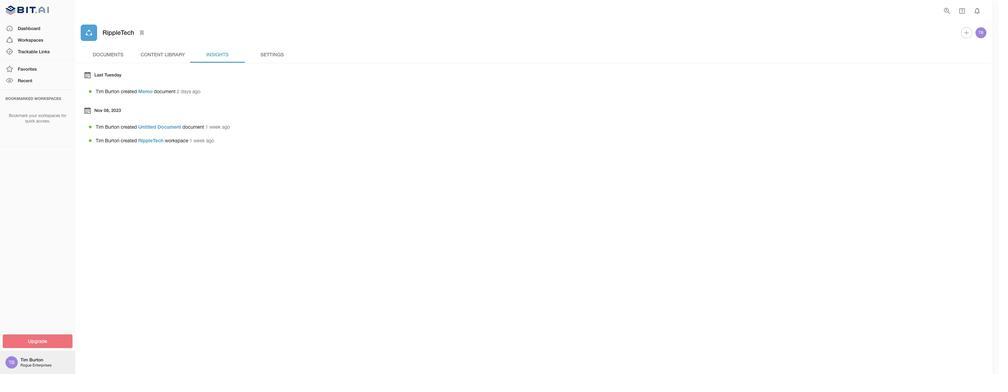 Task type: describe. For each thing, give the bounding box(es) containing it.
links
[[39, 49, 50, 54]]

tuesday
[[104, 72, 122, 78]]

tb inside button
[[979, 30, 984, 35]]

nov 08, 2023
[[94, 108, 121, 113]]

access.
[[36, 119, 50, 124]]

recent button
[[0, 75, 75, 87]]

0 vertical spatial rippletech
[[103, 29, 134, 36]]

bookmark your workspaces for quick access.
[[9, 113, 66, 124]]

0 horizontal spatial tb
[[9, 361, 15, 366]]

content
[[141, 52, 163, 57]]

tim burton created untitled document document 1 week ago
[[96, 124, 230, 130]]

tim for rippletech
[[96, 138, 104, 144]]

created for rippletech
[[121, 138, 137, 144]]

rippletech link
[[138, 138, 164, 144]]

trackable
[[18, 49, 38, 54]]

burton for rippletech
[[105, 138, 119, 144]]

settings
[[261, 52, 284, 57]]

tb button
[[975, 26, 988, 39]]

workspaces
[[38, 113, 60, 118]]

upgrade
[[28, 339, 47, 345]]

last tuesday
[[94, 72, 122, 78]]

1 vertical spatial rippletech
[[138, 138, 164, 144]]

favorites
[[18, 66, 37, 72]]

2023
[[111, 108, 121, 113]]

content library
[[141, 52, 185, 57]]

workspaces
[[34, 96, 61, 101]]

documents
[[93, 52, 123, 57]]

trackable links button
[[0, 46, 75, 58]]

week inside the tim burton created rippletech workspace 1 week ago
[[194, 138, 205, 144]]

days
[[181, 89, 191, 94]]

week inside tim burton created untitled document document 1 week ago
[[209, 124, 221, 130]]

nov
[[94, 108, 103, 113]]

tim for memo
[[96, 89, 104, 94]]

workspace
[[165, 138, 188, 144]]

burton for memo
[[105, 89, 119, 94]]

tab list containing documents
[[81, 47, 988, 63]]

favorites button
[[0, 63, 75, 75]]

ago for rippletech
[[206, 138, 214, 144]]

dashboard button
[[0, 22, 75, 34]]

bookmarked
[[5, 96, 33, 101]]

quick
[[25, 119, 35, 124]]

recent
[[18, 78, 32, 84]]



Task type: locate. For each thing, give the bounding box(es) containing it.
1 horizontal spatial week
[[209, 124, 221, 130]]

content library link
[[135, 47, 190, 63]]

workspaces button
[[0, 34, 75, 46]]

dashboard
[[18, 26, 40, 31]]

bookmark image
[[138, 29, 146, 37]]

bookmark
[[9, 113, 28, 118]]

rippletech down untitled
[[138, 138, 164, 144]]

trackable links
[[18, 49, 50, 54]]

ago
[[192, 89, 201, 94], [222, 124, 230, 130], [206, 138, 214, 144]]

tim burton rogue enterprises
[[21, 358, 52, 368]]

memo link
[[138, 88, 153, 94]]

0 vertical spatial week
[[209, 124, 221, 130]]

rippletech left the bookmark image
[[103, 29, 134, 36]]

0 horizontal spatial rippletech
[[103, 29, 134, 36]]

tim inside the tim burton created rippletech workspace 1 week ago
[[96, 138, 104, 144]]

1 horizontal spatial rippletech
[[138, 138, 164, 144]]

rogue
[[21, 364, 32, 368]]

document inside tim burton created untitled document document 1 week ago
[[183, 124, 204, 130]]

08,
[[104, 108, 110, 113]]

tim inside tim burton created untitled document document 1 week ago
[[96, 124, 104, 130]]

burton
[[105, 89, 119, 94], [105, 124, 119, 130], [105, 138, 119, 144], [29, 358, 43, 363]]

2 vertical spatial created
[[121, 138, 137, 144]]

insights link
[[190, 47, 245, 63]]

document
[[154, 89, 176, 94], [183, 124, 204, 130]]

settings link
[[245, 47, 300, 63]]

created for untitled
[[121, 124, 137, 130]]

1 horizontal spatial ago
[[206, 138, 214, 144]]

for
[[61, 113, 66, 118]]

3 created from the top
[[121, 138, 137, 144]]

upgrade button
[[3, 335, 73, 349]]

burton inside tim burton created untitled document document 1 week ago
[[105, 124, 119, 130]]

tim burton created memo document 2 days ago
[[96, 88, 201, 94]]

tim for untitled document
[[96, 124, 104, 130]]

tim inside tim burton rogue enterprises
[[21, 358, 28, 363]]

0 vertical spatial tb
[[979, 30, 984, 35]]

1 horizontal spatial 1
[[206, 124, 208, 130]]

insights
[[206, 52, 229, 57]]

2 horizontal spatial ago
[[222, 124, 230, 130]]

1 vertical spatial 1
[[190, 138, 192, 144]]

2
[[177, 89, 180, 94]]

0 horizontal spatial 1
[[190, 138, 192, 144]]

created left untitled
[[121, 124, 137, 130]]

created inside tim burton created memo document 2 days ago
[[121, 89, 137, 94]]

0 vertical spatial 1
[[206, 124, 208, 130]]

2 created from the top
[[121, 124, 137, 130]]

last
[[94, 72, 103, 78]]

rippletech
[[103, 29, 134, 36], [138, 138, 164, 144]]

workspaces
[[18, 37, 43, 43]]

2 vertical spatial ago
[[206, 138, 214, 144]]

ago inside tim burton created memo document 2 days ago
[[192, 89, 201, 94]]

created left rippletech link
[[121, 138, 137, 144]]

1 created from the top
[[121, 89, 137, 94]]

ago inside tim burton created untitled document document 1 week ago
[[222, 124, 230, 130]]

0 horizontal spatial document
[[154, 89, 176, 94]]

1
[[206, 124, 208, 130], [190, 138, 192, 144]]

1 horizontal spatial tb
[[979, 30, 984, 35]]

document
[[158, 124, 181, 130]]

enterprises
[[33, 364, 52, 368]]

0 vertical spatial created
[[121, 89, 137, 94]]

0 horizontal spatial week
[[194, 138, 205, 144]]

memo
[[138, 88, 153, 94]]

tim inside tim burton created memo document 2 days ago
[[96, 89, 104, 94]]

tim
[[96, 89, 104, 94], [96, 124, 104, 130], [96, 138, 104, 144], [21, 358, 28, 363]]

created inside tim burton created untitled document document 1 week ago
[[121, 124, 137, 130]]

burton inside tim burton created memo document 2 days ago
[[105, 89, 119, 94]]

untitled
[[138, 124, 156, 130]]

untitled document link
[[138, 124, 181, 130]]

1 vertical spatial tb
[[9, 361, 15, 366]]

burton inside the tim burton created rippletech workspace 1 week ago
[[105, 138, 119, 144]]

tb
[[979, 30, 984, 35], [9, 361, 15, 366]]

created inside the tim burton created rippletech workspace 1 week ago
[[121, 138, 137, 144]]

documents link
[[81, 47, 135, 63]]

ago for memo
[[192, 89, 201, 94]]

created for memo
[[121, 89, 137, 94]]

1 vertical spatial ago
[[222, 124, 230, 130]]

burton inside tim burton rogue enterprises
[[29, 358, 43, 363]]

1 inside tim burton created untitled document document 1 week ago
[[206, 124, 208, 130]]

tim burton created rippletech workspace 1 week ago
[[96, 138, 214, 144]]

created left memo link
[[121, 89, 137, 94]]

bookmarked workspaces
[[5, 96, 61, 101]]

created
[[121, 89, 137, 94], [121, 124, 137, 130], [121, 138, 137, 144]]

document inside tim burton created memo document 2 days ago
[[154, 89, 176, 94]]

1 inside the tim burton created rippletech workspace 1 week ago
[[190, 138, 192, 144]]

1 vertical spatial created
[[121, 124, 137, 130]]

library
[[165, 52, 185, 57]]

1 vertical spatial document
[[183, 124, 204, 130]]

document up the workspace at the left of the page
[[183, 124, 204, 130]]

0 vertical spatial ago
[[192, 89, 201, 94]]

tab list
[[81, 47, 988, 63]]

document left 2
[[154, 89, 176, 94]]

burton for untitled document
[[105, 124, 119, 130]]

0 horizontal spatial ago
[[192, 89, 201, 94]]

ago inside the tim burton created rippletech workspace 1 week ago
[[206, 138, 214, 144]]

0 vertical spatial document
[[154, 89, 176, 94]]

your
[[29, 113, 37, 118]]

week
[[209, 124, 221, 130], [194, 138, 205, 144]]

1 horizontal spatial document
[[183, 124, 204, 130]]

1 vertical spatial week
[[194, 138, 205, 144]]



Task type: vqa. For each thing, say whether or not it's contained in the screenshot.
DASHBOARD
yes



